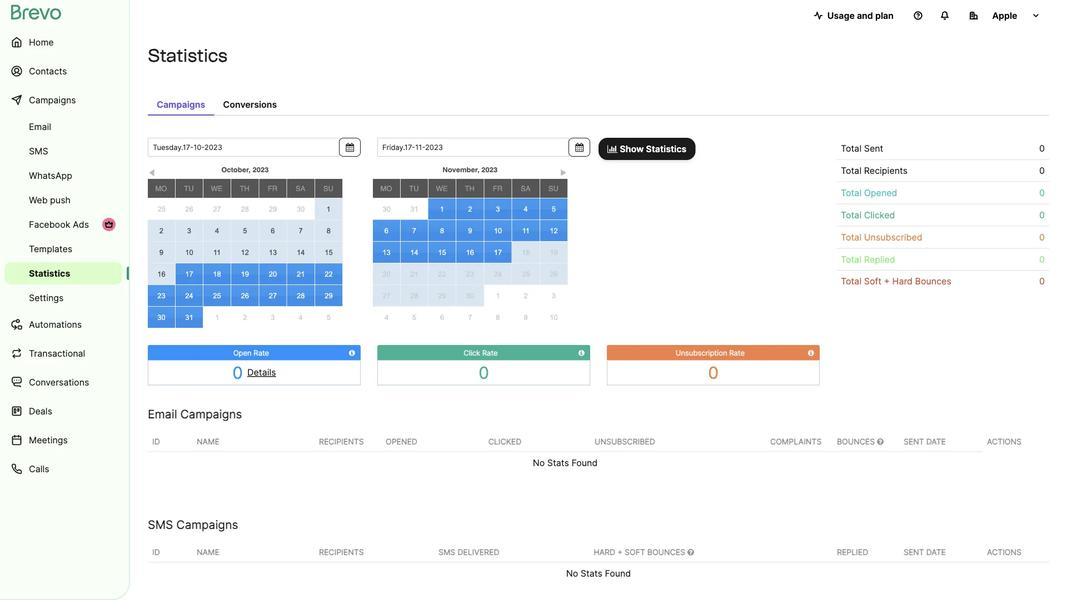 Task type: vqa. For each thing, say whether or not it's contained in the screenshot.


Task type: locate. For each thing, give the bounding box(es) containing it.
id down sms campaigns
[[152, 548, 160, 557]]

4
[[524, 205, 528, 213], [215, 226, 219, 235], [385, 313, 389, 322], [299, 314, 303, 322]]

1 vertical spatial +
[[618, 548, 623, 557]]

delivered
[[458, 548, 500, 557]]

◀ link
[[148, 166, 156, 177]]

26
[[185, 205, 193, 213], [550, 270, 558, 278], [241, 292, 249, 300]]

campaigns link
[[4, 87, 122, 113], [148, 93, 214, 116]]

1 vertical spatial sent
[[904, 548, 925, 557]]

1 14 from the left
[[297, 248, 305, 257]]

1 th from the left
[[240, 184, 250, 193]]

automations link
[[4, 311, 122, 338]]

0 horizontal spatial 15
[[325, 248, 333, 257]]

name down 'email campaigns'
[[197, 437, 220, 447]]

mo
[[155, 184, 167, 193], [381, 184, 392, 193]]

1 20 from the left
[[269, 270, 277, 278]]

0 horizontal spatial th
[[240, 184, 250, 193]]

0
[[1040, 143, 1046, 154], [1040, 165, 1046, 176], [1040, 188, 1046, 198], [1040, 210, 1046, 221], [1040, 232, 1046, 243], [1040, 254, 1046, 265], [1040, 276, 1046, 287], [233, 363, 243, 383], [479, 363, 489, 383], [709, 363, 719, 383]]

0 vertical spatial 31
[[411, 205, 419, 213]]

2 vertical spatial sms
[[439, 548, 456, 557]]

2 vertical spatial 26 link
[[231, 285, 259, 306]]

5 link
[[540, 199, 568, 220], [231, 220, 259, 241], [401, 307, 429, 328], [315, 307, 343, 328]]

total soft + hard bounces
[[841, 276, 952, 287]]

0 horizontal spatial we
[[211, 184, 223, 193]]

2 mo from the left
[[381, 184, 392, 193]]

1 vertical spatial 17 link
[[176, 264, 203, 285]]

fr down "november, 2023 ▶"
[[493, 184, 503, 193]]

1 horizontal spatial 22 link
[[429, 264, 456, 285]]

1 vertical spatial 12 link
[[231, 242, 259, 263]]

+ down total replied at the top right of the page
[[885, 276, 890, 287]]

october,
[[221, 165, 251, 174]]

0 horizontal spatial 14
[[297, 248, 305, 257]]

sent date
[[904, 437, 947, 447], [904, 548, 947, 557]]

1 horizontal spatial 14 link
[[401, 242, 428, 263]]

24 for 24 link to the bottom
[[185, 292, 193, 300]]

1 horizontal spatial 24 link
[[485, 264, 512, 285]]

soft left bounces
[[625, 548, 646, 557]]

th down october, 2023
[[240, 184, 250, 193]]

1 15 link from the left
[[315, 242, 343, 263]]

1 15 from the left
[[325, 248, 333, 257]]

2 13 link from the left
[[373, 242, 400, 263]]

su for 1
[[324, 184, 334, 193]]

1 horizontal spatial rate
[[483, 349, 498, 357]]

meetings link
[[4, 427, 122, 454]]

1 fr from the left
[[268, 184, 278, 193]]

1 21 from the left
[[297, 270, 305, 278]]

sms
[[29, 146, 48, 157], [148, 518, 173, 532], [439, 548, 456, 557]]

total left sent on the top of page
[[841, 143, 862, 154]]

0 vertical spatial hard
[[893, 276, 913, 287]]

1 vertical spatial 23
[[157, 292, 166, 300]]

hard
[[893, 276, 913, 287], [594, 548, 616, 557]]

0 horizontal spatial 24
[[185, 292, 193, 300]]

5 total from the top
[[841, 232, 862, 243]]

statistics inside button
[[646, 143, 687, 154]]

16
[[466, 248, 474, 257], [157, 270, 166, 278]]

2 22 link from the left
[[429, 264, 456, 285]]

2023 for november,
[[482, 165, 498, 174]]

no for sms campaigns
[[567, 568, 579, 579]]

3 total from the top
[[841, 188, 862, 198]]

whatsapp
[[29, 170, 72, 181]]

0 vertical spatial actions
[[988, 437, 1022, 447]]

name
[[197, 437, 220, 447], [197, 548, 220, 557]]

20 link
[[259, 264, 287, 285], [373, 264, 400, 285]]

14 for second 14 link from the right
[[297, 248, 305, 257]]

1 horizontal spatial fr
[[493, 184, 503, 193]]

27 for the middle 27 "link"
[[269, 292, 277, 300]]

total down 'total sent'
[[841, 165, 862, 176]]

1 info circle image from the left
[[349, 350, 355, 357]]

1 mo from the left
[[155, 184, 167, 193]]

2 14 from the left
[[411, 248, 419, 257]]

total replied
[[841, 254, 896, 265]]

total down total unsubscribed
[[841, 254, 862, 265]]

2023 inside "november, 2023 ▶"
[[482, 165, 498, 174]]

1 vertical spatial 24
[[185, 292, 193, 300]]

email for email
[[29, 121, 51, 132]]

23
[[466, 270, 474, 278], [157, 292, 166, 300]]

0 vertical spatial replied
[[865, 254, 896, 265]]

2 total from the top
[[841, 165, 862, 176]]

7 total from the top
[[841, 276, 862, 287]]

2 20 link from the left
[[373, 264, 400, 285]]

26 link
[[175, 199, 203, 220], [540, 264, 568, 285], [231, 285, 259, 306]]

templates
[[29, 244, 72, 254]]

4 link
[[513, 199, 540, 220], [204, 220, 231, 241], [373, 307, 401, 328], [287, 307, 315, 328]]

th down november, 2023 link at top
[[465, 184, 475, 193]]

sent
[[904, 437, 925, 447], [904, 548, 925, 557]]

2 th from the left
[[465, 184, 475, 193]]

bar chart image
[[608, 145, 618, 153]]

id down 'email campaigns'
[[152, 437, 160, 447]]

total up "total clicked" at the top right of page
[[841, 188, 862, 198]]

contacts
[[29, 66, 67, 76]]

1 horizontal spatial sa
[[521, 184, 531, 193]]

1 horizontal spatial 15 link
[[429, 242, 456, 263]]

2 15 from the left
[[438, 248, 446, 257]]

th for 28
[[240, 184, 250, 193]]

soft
[[865, 276, 882, 287], [625, 548, 646, 557]]

transactional link
[[4, 340, 122, 367]]

th
[[240, 184, 250, 193], [465, 184, 475, 193]]

transactional
[[29, 348, 85, 359]]

1 horizontal spatial tu
[[409, 184, 419, 193]]

1 20 link from the left
[[259, 264, 287, 285]]

name for sms campaigns
[[197, 548, 220, 557]]

1 horizontal spatial su
[[549, 184, 559, 193]]

3 link
[[485, 199, 512, 220], [176, 220, 203, 241], [540, 285, 568, 307], [259, 307, 287, 328]]

13 link
[[259, 242, 287, 263], [373, 242, 400, 263]]

settings
[[29, 293, 64, 303]]

0 vertical spatial 24 link
[[485, 264, 512, 285]]

21 link
[[287, 264, 315, 285], [401, 264, 428, 285]]

unsubscribed
[[865, 232, 923, 243], [595, 437, 656, 447]]

0 vertical spatial 16
[[466, 248, 474, 257]]

2 we from the left
[[436, 184, 448, 193]]

0 for total unsubscribed
[[1040, 232, 1046, 243]]

bounces
[[648, 548, 686, 557]]

19 link
[[540, 242, 568, 263], [231, 264, 259, 285]]

12 for leftmost 12 link
[[241, 248, 249, 257]]

20
[[269, 270, 277, 278], [383, 270, 391, 278]]

1 horizontal spatial 6
[[385, 226, 389, 235]]

1 vertical spatial 11
[[213, 248, 221, 257]]

2 su from the left
[[549, 184, 559, 193]]

28 for "28" link to the middle
[[297, 292, 305, 300]]

1 horizontal spatial 27
[[269, 292, 277, 300]]

rate right open
[[254, 349, 269, 357]]

17
[[494, 248, 502, 257], [185, 270, 193, 278]]

0 horizontal spatial 28
[[241, 205, 249, 213]]

5
[[552, 205, 556, 213], [243, 226, 247, 235], [413, 313, 417, 322], [327, 314, 331, 322]]

0 vertical spatial found
[[572, 458, 598, 469]]

24 link
[[485, 264, 512, 285], [176, 285, 203, 306]]

7
[[299, 226, 303, 235], [413, 226, 417, 235], [468, 313, 472, 322]]

0 vertical spatial opened
[[865, 188, 898, 198]]

info circle image
[[809, 350, 815, 357]]

1 13 from the left
[[269, 248, 277, 257]]

7 for the leftmost 7 link
[[299, 226, 303, 235]]

1 we from the left
[[211, 184, 223, 193]]

1 vertical spatial bounces
[[838, 437, 878, 447]]

usage and plan button
[[806, 4, 903, 27]]

rate for unsubscription rate
[[730, 349, 745, 357]]

total down total opened on the top of page
[[841, 210, 862, 221]]

26 for the right the 26 link
[[550, 270, 558, 278]]

2 sent from the top
[[904, 548, 925, 557]]

no for email campaigns
[[533, 458, 545, 469]]

0 horizontal spatial 10 link
[[176, 242, 203, 263]]

2 vertical spatial 9 link
[[512, 307, 540, 328]]

apple button
[[961, 4, 1050, 27]]

14 link
[[287, 242, 315, 263], [401, 242, 428, 263]]

27
[[213, 205, 221, 213], [269, 292, 277, 300], [383, 292, 391, 300]]

mo for 25
[[155, 184, 167, 193]]

7 for 7 link to the middle
[[413, 226, 417, 235]]

0 horizontal spatial rate
[[254, 349, 269, 357]]

1 horizontal spatial 8
[[440, 227, 444, 235]]

2
[[468, 205, 472, 213], [159, 226, 164, 235], [524, 292, 528, 300], [243, 314, 247, 322]]

0 for total recipients
[[1040, 165, 1046, 176]]

1 21 link from the left
[[287, 264, 315, 285]]

found
[[572, 458, 598, 469], [605, 568, 631, 579]]

1 horizontal spatial 22
[[438, 270, 446, 278]]

0 horizontal spatial clicked
[[489, 437, 522, 447]]

27 for right 27 "link"
[[383, 292, 391, 300]]

0 vertical spatial 24
[[494, 270, 502, 278]]

2023 right october,
[[253, 165, 269, 174]]

2 22 from the left
[[438, 270, 446, 278]]

2 rate from the left
[[483, 349, 498, 357]]

1 vertical spatial replied
[[838, 548, 869, 557]]

and
[[858, 10, 874, 21]]

1 rate from the left
[[254, 349, 269, 357]]

2 info circle image from the left
[[579, 350, 585, 357]]

info circle image for click rate
[[579, 350, 585, 357]]

21 for 1st 21 link from right
[[411, 270, 419, 278]]

2 horizontal spatial 8
[[496, 313, 500, 322]]

0 for total sent
[[1040, 143, 1046, 154]]

no stats found for sms campaigns
[[567, 568, 631, 579]]

2 sa from the left
[[521, 184, 531, 193]]

total unsubscribed
[[841, 232, 923, 243]]

9 link
[[457, 220, 484, 241], [148, 242, 175, 263], [512, 307, 540, 328]]

2 14 link from the left
[[401, 242, 428, 263]]

24 for the topmost 24 link
[[494, 270, 502, 278]]

stats for sms campaigns
[[581, 568, 603, 579]]

0 vertical spatial 26
[[185, 205, 193, 213]]

31 for the rightmost 31 link
[[411, 205, 419, 213]]

fr
[[268, 184, 278, 193], [493, 184, 503, 193]]

2 20 from the left
[[383, 270, 391, 278]]

email
[[29, 121, 51, 132], [148, 407, 177, 421]]

calendar image
[[346, 143, 354, 152]]

29
[[269, 205, 277, 213], [325, 292, 333, 300], [438, 292, 446, 300]]

we down october,
[[211, 184, 223, 193]]

total
[[841, 143, 862, 154], [841, 165, 862, 176], [841, 188, 862, 198], [841, 210, 862, 221], [841, 232, 862, 243], [841, 254, 862, 265], [841, 276, 862, 287]]

2 date from the top
[[927, 548, 947, 557]]

1 vertical spatial no stats found
[[567, 568, 631, 579]]

0 horizontal spatial sms
[[29, 146, 48, 157]]

4 total from the top
[[841, 210, 862, 221]]

2 horizontal spatial rate
[[730, 349, 745, 357]]

1 vertical spatial 26
[[550, 270, 558, 278]]

web
[[29, 195, 48, 205]]

2 fr from the left
[[493, 184, 503, 193]]

1 horizontal spatial 13 link
[[373, 242, 400, 263]]

2 horizontal spatial 27 link
[[373, 285, 400, 306]]

18 link
[[513, 242, 540, 263], [204, 264, 231, 285]]

fr for october, 2023
[[268, 184, 278, 193]]

28 link
[[231, 199, 259, 220], [287, 285, 315, 306], [401, 285, 428, 306]]

open rate
[[233, 349, 269, 357]]

2 tu from the left
[[409, 184, 419, 193]]

1 horizontal spatial 2023
[[482, 165, 498, 174]]

6 total from the top
[[841, 254, 862, 265]]

fr for november, 2023
[[493, 184, 503, 193]]

2023 down to text field
[[482, 165, 498, 174]]

27 for the left 27 "link"
[[213, 205, 221, 213]]

6 for the middle 6 link
[[385, 226, 389, 235]]

0 horizontal spatial 23 link
[[148, 285, 175, 306]]

name down sms campaigns
[[197, 548, 220, 557]]

0 vertical spatial no stats found
[[533, 458, 598, 469]]

1 2023 from the left
[[253, 165, 269, 174]]

3 rate from the left
[[730, 349, 745, 357]]

1 date from the top
[[927, 437, 947, 447]]

1 sa from the left
[[296, 184, 306, 193]]

0 horizontal spatial 16
[[157, 270, 166, 278]]

11
[[522, 227, 530, 235], [213, 248, 221, 257]]

16 for the right 16 'link'
[[466, 248, 474, 257]]

2 vertical spatial statistics
[[29, 268, 70, 279]]

27 link
[[203, 199, 231, 220], [259, 285, 287, 306], [373, 285, 400, 306]]

2 horizontal spatial statistics
[[646, 143, 687, 154]]

web push
[[29, 195, 71, 205]]

0 horizontal spatial 19 link
[[231, 264, 259, 285]]

2 horizontal spatial 10 link
[[540, 307, 568, 328]]

1 horizontal spatial 8 link
[[429, 220, 456, 241]]

14 for first 14 link from the right
[[411, 248, 419, 257]]

1 name from the top
[[197, 437, 220, 447]]

home
[[29, 37, 54, 48]]

id
[[152, 437, 160, 447], [152, 548, 160, 557]]

14
[[297, 248, 305, 257], [411, 248, 419, 257]]

rate right click at the bottom left of the page
[[483, 349, 498, 357]]

clicked
[[865, 210, 896, 221], [489, 437, 522, 447]]

16 link
[[457, 242, 484, 263], [148, 264, 175, 285]]

1 sent from the top
[[904, 437, 925, 447]]

26 for left the 26 link
[[185, 205, 193, 213]]

0 vertical spatial 18 link
[[513, 242, 540, 263]]

total recipients
[[841, 165, 908, 176]]

1 horizontal spatial 29 link
[[315, 285, 343, 306]]

1 horizontal spatial 26 link
[[231, 285, 259, 306]]

1 vertical spatial 16 link
[[148, 264, 175, 285]]

sa for 30
[[296, 184, 306, 193]]

click rate
[[464, 349, 498, 357]]

21 for first 21 link
[[297, 270, 305, 278]]

1 su from the left
[[324, 184, 334, 193]]

1 horizontal spatial 17
[[494, 248, 502, 257]]

actions
[[988, 437, 1022, 447], [988, 548, 1022, 557]]

1 horizontal spatial 28
[[297, 292, 305, 300]]

2 name from the top
[[197, 548, 220, 557]]

2 vertical spatial 25 link
[[204, 285, 231, 306]]

info circle image
[[349, 350, 355, 357], [579, 350, 585, 357]]

0 vertical spatial sms
[[29, 146, 48, 157]]

fr down the october, 2023 link
[[268, 184, 278, 193]]

6
[[271, 226, 275, 235], [385, 226, 389, 235], [440, 313, 444, 322]]

0 vertical spatial bounces
[[916, 276, 952, 287]]

1 vertical spatial actions
[[988, 548, 1022, 557]]

deals
[[29, 406, 52, 417]]

we down 'november,' at the left top of page
[[436, 184, 448, 193]]

rate right unsubscription
[[730, 349, 745, 357]]

0 vertical spatial 17 link
[[485, 242, 512, 263]]

10
[[494, 227, 502, 235], [185, 248, 193, 257], [550, 313, 558, 322]]

1 horizontal spatial stats
[[581, 568, 603, 579]]

facebook
[[29, 219, 70, 230]]

2 2023 from the left
[[482, 165, 498, 174]]

1 horizontal spatial 19 link
[[540, 242, 568, 263]]

1 total from the top
[[841, 143, 862, 154]]

1 vertical spatial 31
[[185, 313, 193, 322]]

opened
[[865, 188, 898, 198], [386, 437, 418, 447]]

recipients for email campaigns
[[319, 437, 364, 447]]

1 id from the top
[[152, 437, 160, 447]]

1 horizontal spatial 19
[[550, 248, 558, 257]]

total down "total clicked" at the top right of page
[[841, 232, 862, 243]]

6 link
[[259, 220, 287, 241], [373, 220, 400, 241], [429, 307, 456, 328]]

30
[[297, 205, 305, 213], [383, 205, 391, 213], [466, 292, 474, 300], [157, 313, 166, 322]]

From text field
[[148, 138, 340, 157]]

1 vertical spatial 25
[[522, 270, 530, 278]]

1 vertical spatial opened
[[386, 437, 418, 447]]

1 22 from the left
[[325, 270, 333, 278]]

0 horizontal spatial 2023
[[253, 165, 269, 174]]

2 link
[[457, 199, 484, 220], [148, 220, 175, 241], [512, 285, 540, 307], [231, 307, 259, 328]]

campaigns
[[29, 95, 76, 105], [157, 99, 205, 110], [180, 407, 242, 421], [176, 518, 238, 532]]

total down total replied at the top right of the page
[[841, 276, 862, 287]]

2 21 from the left
[[411, 270, 419, 278]]

1 tu from the left
[[184, 184, 194, 193]]

+ left bounces
[[618, 548, 623, 557]]

0 horizontal spatial email
[[29, 121, 51, 132]]

soft down total replied at the top right of the page
[[865, 276, 882, 287]]

th for 2
[[465, 184, 475, 193]]

2 actions from the top
[[988, 548, 1022, 557]]

29 for the leftmost 29 link
[[269, 205, 277, 213]]

1 vertical spatial unsubscribed
[[595, 437, 656, 447]]

28
[[241, 205, 249, 213], [297, 292, 305, 300], [411, 292, 419, 300]]

2 id from the top
[[152, 548, 160, 557]]

17 link
[[485, 242, 512, 263], [176, 264, 203, 285]]



Task type: describe. For each thing, give the bounding box(es) containing it.
20 for 1st 20 link from the right
[[383, 270, 391, 278]]

facebook ads
[[29, 219, 89, 230]]

1 vertical spatial soft
[[625, 548, 646, 557]]

0 vertical spatial 12 link
[[540, 220, 568, 241]]

we for november, 2023
[[436, 184, 448, 193]]

0 horizontal spatial 31 link
[[176, 307, 203, 328]]

0 vertical spatial unsubscribed
[[865, 232, 923, 243]]

12 for the top 12 link
[[550, 227, 558, 235]]

◀
[[148, 169, 156, 177]]

facebook ads link
[[4, 214, 122, 236]]

0 horizontal spatial 11
[[213, 248, 221, 257]]

stats for email campaigns
[[548, 458, 569, 469]]

7 for 7 link to the right
[[468, 313, 472, 322]]

▶ link
[[560, 166, 568, 177]]

0 vertical spatial statistics
[[148, 45, 228, 66]]

0 horizontal spatial 11 link
[[204, 242, 231, 263]]

hard  + soft bounces
[[594, 548, 688, 557]]

1 horizontal spatial 9
[[468, 227, 472, 235]]

sms delivered
[[439, 548, 500, 557]]

0 horizontal spatial statistics
[[29, 268, 70, 279]]

0 horizontal spatial 9 link
[[148, 242, 175, 263]]

15 for first 15 link from right
[[438, 248, 446, 257]]

29 for rightmost 29 link
[[438, 292, 446, 300]]

1 horizontal spatial 17 link
[[485, 242, 512, 263]]

1 horizontal spatial opened
[[865, 188, 898, 198]]

0 for total replied
[[1040, 254, 1046, 265]]

calls
[[29, 464, 49, 475]]

contacts link
[[4, 58, 122, 85]]

1 horizontal spatial 9 link
[[457, 220, 484, 241]]

8 for the leftmost '8' link
[[327, 227, 331, 235]]

october, 2023 link
[[175, 163, 315, 176]]

unsubscription
[[676, 349, 728, 357]]

1 vertical spatial 18 link
[[204, 264, 231, 285]]

usage
[[828, 10, 855, 21]]

2 sent date from the top
[[904, 548, 947, 557]]

total for total recipients
[[841, 165, 862, 176]]

6 for rightmost 6 link
[[440, 313, 444, 322]]

1 vertical spatial 17
[[185, 270, 193, 278]]

0 vertical spatial 11 link
[[513, 220, 540, 241]]

whatsapp link
[[4, 165, 122, 187]]

sent
[[865, 143, 884, 154]]

email for email campaigns
[[148, 407, 177, 421]]

calls link
[[4, 456, 122, 483]]

2 horizontal spatial 26 link
[[540, 264, 568, 285]]

total for total replied
[[841, 254, 862, 265]]

1 sent date from the top
[[904, 437, 947, 447]]

2 vertical spatial 10 link
[[540, 307, 568, 328]]

0 vertical spatial 17
[[494, 248, 502, 257]]

0 for total opened
[[1040, 188, 1046, 198]]

total for total opened
[[841, 188, 862, 198]]

sms link
[[4, 140, 122, 162]]

0 for total soft + hard bounces
[[1040, 276, 1046, 287]]

1 vertical spatial 9
[[159, 248, 164, 257]]

rate for open rate
[[254, 349, 269, 357]]

total sent
[[841, 143, 884, 154]]

0 for total clicked
[[1040, 210, 1046, 221]]

0 horizontal spatial 23
[[157, 292, 166, 300]]

total clicked
[[841, 210, 896, 221]]

november,
[[443, 165, 480, 174]]

8 for middle '8' link
[[440, 227, 444, 235]]

deals link
[[4, 398, 122, 425]]

complaints
[[771, 437, 822, 447]]

click
[[464, 349, 481, 357]]

left___rvooi image
[[105, 220, 113, 229]]

0 vertical spatial 10 link
[[485, 220, 512, 241]]

1 horizontal spatial 25 link
[[204, 285, 231, 306]]

1 horizontal spatial 27 link
[[259, 285, 287, 306]]

2023 for october,
[[253, 165, 269, 174]]

29 for 29 link to the middle
[[325, 292, 333, 300]]

1 14 link from the left
[[287, 242, 315, 263]]

november, 2023 ▶
[[443, 165, 567, 177]]

meetings
[[29, 435, 68, 446]]

1 horizontal spatial 16 link
[[457, 242, 484, 263]]

0 vertical spatial recipients
[[865, 165, 908, 176]]

sms for sms delivered
[[439, 548, 456, 557]]

0 details
[[233, 363, 276, 383]]

2 horizontal spatial 28 link
[[401, 285, 428, 306]]

20 for second 20 link from the right
[[269, 270, 277, 278]]

total for total soft + hard bounces
[[841, 276, 862, 287]]

info circle image for open rate
[[349, 350, 355, 357]]

email campaigns
[[148, 407, 242, 421]]

automations
[[29, 319, 82, 330]]

statistics link
[[4, 263, 122, 285]]

0 horizontal spatial 18
[[213, 270, 221, 278]]

show
[[620, 143, 644, 154]]

name for email campaigns
[[197, 437, 220, 447]]

1 vertical spatial hard
[[594, 548, 616, 557]]

2 horizontal spatial 6 link
[[429, 307, 456, 328]]

0 vertical spatial 23
[[466, 270, 474, 278]]

0 vertical spatial 25
[[158, 205, 166, 213]]

show statistics
[[618, 143, 687, 154]]

1 horizontal spatial 6 link
[[373, 220, 400, 241]]

total for total sent
[[841, 143, 862, 154]]

0 horizontal spatial 28 link
[[231, 199, 259, 220]]

1 horizontal spatial hard
[[893, 276, 913, 287]]

settings link
[[4, 287, 122, 309]]

unsubscription rate
[[676, 349, 745, 357]]

web push link
[[4, 189, 122, 211]]

0 horizontal spatial 7 link
[[287, 220, 315, 241]]

sms for sms
[[29, 146, 48, 157]]

id for email campaigns
[[152, 437, 160, 447]]

0 vertical spatial 23 link
[[457, 264, 484, 285]]

sms campaigns
[[148, 518, 238, 532]]

email link
[[4, 116, 122, 138]]

total for total unsubscribed
[[841, 232, 862, 243]]

1 vertical spatial 24 link
[[176, 285, 203, 306]]

tu for 31
[[409, 184, 419, 193]]

2 horizontal spatial 29 link
[[429, 285, 456, 306]]

1 horizontal spatial bounces
[[916, 276, 952, 287]]

0 vertical spatial clicked
[[865, 210, 896, 221]]

total opened
[[841, 188, 898, 198]]

rate for click rate
[[483, 349, 498, 357]]

28 for the rightmost "28" link
[[411, 292, 419, 300]]

1 horizontal spatial soft
[[865, 276, 882, 287]]

calendar image
[[576, 143, 584, 152]]

2 horizontal spatial 8 link
[[484, 307, 512, 328]]

usage and plan
[[828, 10, 894, 21]]

plan
[[876, 10, 894, 21]]

10 for 10 link to the middle
[[185, 248, 193, 257]]

0 horizontal spatial 16 link
[[148, 264, 175, 285]]

0 horizontal spatial 29 link
[[259, 199, 287, 220]]

1 horizontal spatial 11
[[522, 227, 530, 235]]

0 horizontal spatial 25 link
[[148, 199, 175, 220]]

19 for topmost 19 link
[[550, 248, 558, 257]]

26 for middle the 26 link
[[241, 292, 249, 300]]

tu for 26
[[184, 184, 194, 193]]

0 horizontal spatial campaigns link
[[4, 87, 122, 113]]

▶
[[561, 169, 567, 177]]

push
[[50, 195, 71, 205]]

0 horizontal spatial 12 link
[[231, 242, 259, 263]]

conversations
[[29, 377, 89, 388]]

found for sms campaigns
[[605, 568, 631, 579]]

we for october, 2023
[[211, 184, 223, 193]]

1 horizontal spatial 28 link
[[287, 285, 315, 306]]

apple
[[993, 10, 1018, 21]]

found for email campaigns
[[572, 458, 598, 469]]

1 horizontal spatial campaigns link
[[148, 93, 214, 116]]

details
[[248, 367, 276, 378]]

su for 5
[[549, 184, 559, 193]]

october, 2023
[[221, 165, 269, 174]]

sa for 4
[[521, 184, 531, 193]]

1 vertical spatial 10 link
[[176, 242, 203, 263]]

10 for 10 link to the top
[[494, 227, 502, 235]]

0 vertical spatial 18
[[522, 248, 530, 257]]

0 horizontal spatial 17 link
[[176, 264, 203, 285]]

1 horizontal spatial 25
[[213, 292, 221, 300]]

2 15 link from the left
[[429, 242, 456, 263]]

0 horizontal spatial 26 link
[[175, 199, 203, 220]]

2 horizontal spatial 7 link
[[456, 307, 484, 328]]

To text field
[[378, 138, 570, 157]]

2 13 from the left
[[383, 248, 391, 257]]

0 horizontal spatial 8 link
[[315, 220, 343, 241]]

0 horizontal spatial 6 link
[[259, 220, 287, 241]]

28 for "28" link to the left
[[241, 205, 249, 213]]

2 horizontal spatial 25 link
[[513, 264, 540, 285]]

2 horizontal spatial 9
[[524, 313, 528, 322]]

2 horizontal spatial 25
[[522, 270, 530, 278]]

6 for 6 link to the left
[[271, 226, 275, 235]]

november, 2023 link
[[401, 163, 540, 176]]

15 for 1st 15 link from the left
[[325, 248, 333, 257]]

31 for leftmost 31 link
[[185, 313, 193, 322]]

1 vertical spatial 23 link
[[148, 285, 175, 306]]

1 horizontal spatial 7 link
[[401, 220, 428, 241]]

1 horizontal spatial 31 link
[[401, 199, 429, 220]]

2 21 link from the left
[[401, 264, 428, 285]]

1 22 link from the left
[[315, 264, 343, 285]]

0 vertical spatial 19 link
[[540, 242, 568, 263]]

conversions
[[223, 99, 277, 110]]

8 for right '8' link
[[496, 313, 500, 322]]

show statistics button
[[599, 138, 696, 160]]

sms for sms campaigns
[[148, 518, 173, 532]]

1 horizontal spatial 18 link
[[513, 242, 540, 263]]

templates link
[[4, 238, 122, 260]]

0 horizontal spatial 27 link
[[203, 199, 231, 220]]

19 for leftmost 19 link
[[241, 270, 249, 278]]

no stats found for email campaigns
[[533, 458, 598, 469]]

1 actions from the top
[[988, 437, 1022, 447]]

10 for the bottommost 10 link
[[550, 313, 558, 322]]

1 13 link from the left
[[259, 242, 287, 263]]

recipients for sms campaigns
[[319, 548, 364, 557]]

conversations link
[[4, 369, 122, 396]]

mo for 30
[[381, 184, 392, 193]]

0 vertical spatial +
[[885, 276, 890, 287]]

conversions link
[[214, 93, 286, 116]]

open
[[233, 349, 252, 357]]

total for total clicked
[[841, 210, 862, 221]]

home link
[[4, 29, 122, 56]]

0 horizontal spatial opened
[[386, 437, 418, 447]]

16 for the left 16 'link'
[[157, 270, 166, 278]]

ads
[[73, 219, 89, 230]]

2 horizontal spatial 9 link
[[512, 307, 540, 328]]

id for sms campaigns
[[152, 548, 160, 557]]



